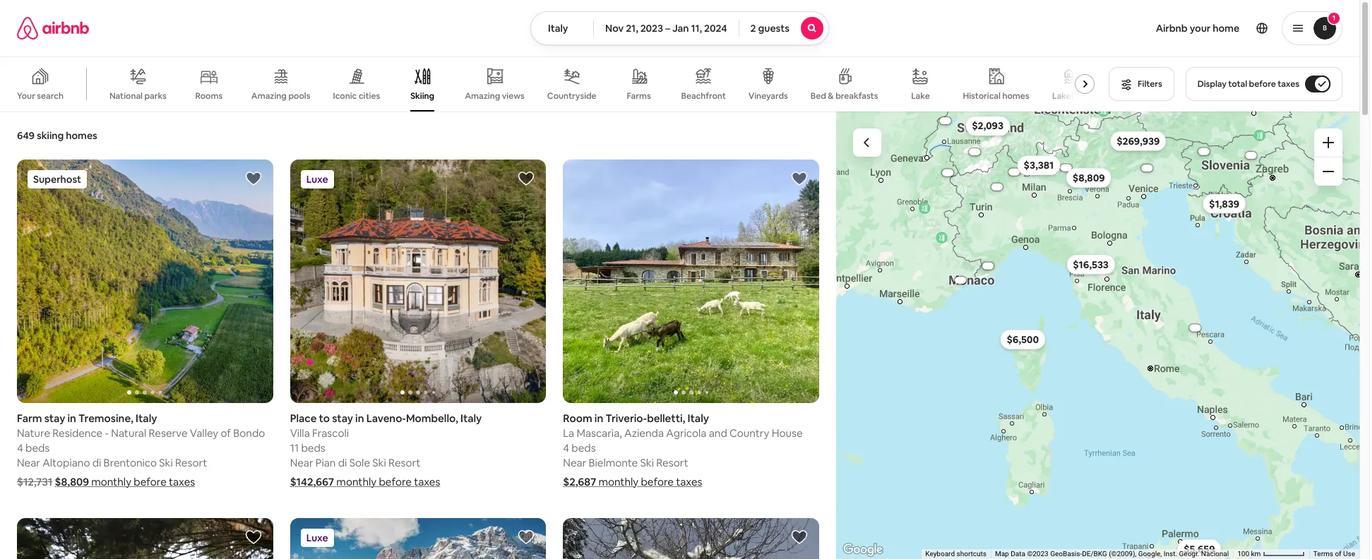 Task type: locate. For each thing, give the bounding box(es) containing it.
homes
[[1003, 90, 1030, 102], [66, 129, 97, 142]]

nature
[[17, 427, 50, 440]]

italy up the natural
[[136, 412, 157, 425]]

$1,839 button
[[1203, 194, 1246, 214]]

italy up agricola
[[688, 412, 709, 425]]

$142,667 down pian
[[290, 475, 334, 489]]

laveno-
[[367, 412, 406, 425]]

0 horizontal spatial $8,809
[[55, 475, 89, 489]]

0 vertical spatial homes
[[1003, 90, 1030, 102]]

italy inside farm stay in tremosine, italy nature residence - natural reserve valley of bondo 4 beds near altopiano di brentonico ski resort $12,731 $8,809 monthly before taxes
[[136, 412, 157, 425]]

2023
[[641, 22, 664, 35]]

cities
[[359, 90, 380, 102]]

1 vertical spatial homes
[[66, 129, 97, 142]]

1 vertical spatial $142,667
[[290, 475, 334, 489]]

profile element
[[847, 0, 1343, 57]]

$142,667 left $3,381
[[1006, 170, 1023, 174]]

beds right the 11
[[301, 441, 326, 455]]

di
[[92, 456, 101, 470], [338, 456, 347, 470]]

1 horizontal spatial $8,809
[[1073, 172, 1105, 184]]

0 horizontal spatial 4
[[17, 441, 23, 455]]

1 horizontal spatial in
[[356, 412, 364, 425]]

beds
[[25, 441, 50, 455], [301, 441, 326, 455], [572, 441, 596, 455]]

bondo
[[233, 427, 265, 440]]

beds down nature at the left bottom of the page
[[25, 441, 50, 455]]

11
[[290, 441, 299, 455]]

house
[[772, 427, 803, 440]]

mombello,
[[406, 412, 458, 425]]

None search field
[[531, 11, 830, 45]]

add to wishlist: villa in cortina d'ampezzo, italy image
[[518, 529, 535, 546]]

before down azienda
[[641, 475, 674, 489]]

italy left nov
[[548, 22, 568, 35]]

near up "$2,687"
[[563, 456, 587, 470]]

2 near from the left
[[290, 456, 313, 470]]

farms
[[627, 90, 651, 102]]

homes right historical at the right of the page
[[1003, 90, 1030, 102]]

0 horizontal spatial amazing
[[251, 90, 287, 102]]

taxes right total
[[1279, 78, 1300, 90]]

in
[[67, 412, 76, 425], [356, 412, 364, 425], [595, 412, 604, 425]]

taxes down agricola
[[676, 475, 703, 489]]

bed & breakfasts
[[811, 90, 879, 102]]

2 horizontal spatial beds
[[572, 441, 596, 455]]

3 ski from the left
[[641, 456, 654, 470]]

1 ski from the left
[[159, 456, 173, 470]]

amazing views
[[465, 90, 525, 102]]

$8,809 right $3,381
[[1073, 172, 1105, 184]]

$5,659
[[1184, 543, 1216, 556]]

0 horizontal spatial resort
[[175, 456, 207, 470]]

amazing left views
[[465, 90, 501, 102]]

0 horizontal spatial in
[[67, 412, 76, 425]]

near down the 11
[[290, 456, 313, 470]]

tremosine,
[[78, 412, 134, 425]]

geogr.
[[1180, 551, 1200, 558]]

ski right the sole
[[373, 456, 386, 470]]

amazing for amazing views
[[465, 90, 501, 102]]

$142,667
[[1006, 170, 1023, 174], [290, 475, 334, 489]]

3 monthly from the left
[[599, 475, 639, 489]]

guests
[[759, 22, 790, 35]]

zoom out image
[[1324, 166, 1335, 177]]

$2,093
[[972, 120, 1004, 133]]

map data ©2023 geobasis-de/bkg (©2009), google, inst. geogr. nacional
[[996, 551, 1230, 558]]

beds down la
[[572, 441, 596, 455]]

home
[[1214, 22, 1240, 35]]

in left the laveno-
[[356, 412, 364, 425]]

monthly down the sole
[[337, 475, 377, 489]]

2 di from the left
[[338, 456, 347, 470]]

2 horizontal spatial near
[[563, 456, 587, 470]]

total
[[1229, 78, 1248, 90]]

1 horizontal spatial $142,667
[[1006, 170, 1023, 174]]

taxes down mombello,
[[414, 475, 441, 489]]

1 resort from the left
[[175, 456, 207, 470]]

$142,667 inside place to stay in laveno-mombello, italy villa frascoli 11 beds near pian di sole ski resort $142,667 monthly before taxes
[[290, 475, 334, 489]]

$1,839
[[1210, 198, 1240, 210]]

di right pian
[[338, 456, 347, 470]]

monthly
[[91, 475, 131, 489], [337, 475, 377, 489], [599, 475, 639, 489]]

649
[[17, 129, 35, 142]]

belletti,
[[647, 412, 686, 425]]

to
[[319, 412, 330, 425]]

monthly inside place to stay in laveno-mombello, italy villa frascoli 11 beds near pian di sole ski resort $142,667 monthly before taxes
[[337, 475, 377, 489]]

bielmonte
[[589, 456, 638, 470]]

3 resort from the left
[[657, 456, 689, 470]]

and
[[709, 427, 728, 440]]

near up $12,731
[[17, 456, 40, 470]]

keyboard shortcuts button
[[926, 550, 987, 560]]

0 horizontal spatial stay
[[44, 412, 65, 425]]

0 horizontal spatial near
[[17, 456, 40, 470]]

taxes down reserve
[[169, 475, 195, 489]]

0 horizontal spatial beds
[[25, 441, 50, 455]]

farm stay in tremosine, italy nature residence - natural reserve valley of bondo 4 beds near altopiano di brentonico ski resort $12,731 $8,809 monthly before taxes
[[17, 412, 265, 489]]

monthly down brentonico
[[91, 475, 131, 489]]

1 horizontal spatial resort
[[389, 456, 421, 470]]

1 horizontal spatial ski
[[373, 456, 386, 470]]

italy button
[[531, 11, 594, 45]]

3 in from the left
[[595, 412, 604, 425]]

stay inside farm stay in tremosine, italy nature residence - natural reserve valley of bondo 4 beds near altopiano di brentonico ski resort $12,731 $8,809 monthly before taxes
[[44, 412, 65, 425]]

11,
[[691, 22, 703, 35]]

1 4 from the left
[[17, 441, 23, 455]]

altopiano
[[43, 456, 90, 470]]

filters button
[[1110, 67, 1175, 101]]

1 horizontal spatial 4
[[563, 441, 570, 455]]

$8,809
[[1073, 172, 1105, 184], [55, 475, 89, 489]]

triverio-
[[606, 412, 647, 425]]

villa
[[290, 427, 310, 440]]

near inside farm stay in tremosine, italy nature residence - natural reserve valley of bondo 4 beds near altopiano di brentonico ski resort $12,731 $8,809 monthly before taxes
[[17, 456, 40, 470]]

terms of use
[[1314, 551, 1356, 558]]

0 vertical spatial $142,667
[[1006, 170, 1023, 174]]

ski
[[159, 456, 173, 470], [373, 456, 386, 470], [641, 456, 654, 470]]

in inside farm stay in tremosine, italy nature residence - natural reserve valley of bondo 4 beds near altopiano di brentonico ski resort $12,731 $8,809 monthly before taxes
[[67, 412, 76, 425]]

lakefront
[[1053, 90, 1092, 102]]

2 in from the left
[[356, 412, 364, 425]]

1 vertical spatial $8,809
[[55, 475, 89, 489]]

$3,381 button
[[1018, 156, 1061, 175]]

1 di from the left
[[92, 456, 101, 470]]

italy right mombello,
[[461, 412, 482, 425]]

–
[[666, 22, 671, 35]]

italy inside place to stay in laveno-mombello, italy villa frascoli 11 beds near pian di sole ski resort $142,667 monthly before taxes
[[461, 412, 482, 425]]

$17,242
[[954, 278, 968, 283]]

in up residence
[[67, 412, 76, 425]]

1 vertical spatial of
[[1336, 551, 1342, 558]]

before
[[1250, 78, 1277, 90], [134, 475, 167, 489], [379, 475, 412, 489], [641, 475, 674, 489]]

add to wishlist: place to stay in laveno-mombello, italy image
[[518, 170, 535, 187]]

di right altopiano
[[92, 456, 101, 470]]

before inside room in triverio-belletti, italy la mascarìa, azienda agricola and country house 4 beds near bielmonte ski resort $2,687 monthly before taxes
[[641, 475, 674, 489]]

$8,809 down altopiano
[[55, 475, 89, 489]]

2 monthly from the left
[[337, 475, 377, 489]]

1 in from the left
[[67, 412, 76, 425]]

before down the laveno-
[[379, 475, 412, 489]]

0 horizontal spatial monthly
[[91, 475, 131, 489]]

3 beds from the left
[[572, 441, 596, 455]]

$2,093 button
[[966, 116, 1010, 136]]

resort inside place to stay in laveno-mombello, italy villa frascoli 11 beds near pian di sole ski resort $142,667 monthly before taxes
[[389, 456, 421, 470]]

1 beds from the left
[[25, 441, 50, 455]]

21,
[[626, 22, 639, 35]]

1 horizontal spatial stay
[[332, 412, 353, 425]]

1 horizontal spatial homes
[[1003, 90, 1030, 102]]

amazing left the pools
[[251, 90, 287, 102]]

google,
[[1139, 551, 1163, 558]]

resort down agricola
[[657, 456, 689, 470]]

2 resort from the left
[[389, 456, 421, 470]]

views
[[502, 90, 525, 102]]

0 vertical spatial of
[[221, 427, 231, 440]]

of inside farm stay in tremosine, italy nature residence - natural reserve valley of bondo 4 beds near altopiano di brentonico ski resort $12,731 $8,809 monthly before taxes
[[221, 427, 231, 440]]

in up mascarìa,
[[595, 412, 604, 425]]

(©2009),
[[1110, 551, 1137, 558]]

di inside farm stay in tremosine, italy nature residence - natural reserve valley of bondo 4 beds near altopiano di brentonico ski resort $12,731 $8,809 monthly before taxes
[[92, 456, 101, 470]]

ski down reserve
[[159, 456, 173, 470]]

0 vertical spatial $8,809
[[1073, 172, 1105, 184]]

italy
[[548, 22, 568, 35], [136, 412, 157, 425], [461, 412, 482, 425], [688, 412, 709, 425]]

2 ski from the left
[[373, 456, 386, 470]]

ski inside farm stay in tremosine, italy nature residence - natural reserve valley of bondo 4 beds near altopiano di brentonico ski resort $12,731 $8,809 monthly before taxes
[[159, 456, 173, 470]]

4 down la
[[563, 441, 570, 455]]

before down brentonico
[[134, 475, 167, 489]]

4 down nature at the left bottom of the page
[[17, 441, 23, 455]]

group
[[0, 57, 1101, 112], [17, 160, 273, 403], [290, 160, 547, 403], [563, 160, 820, 403], [17, 518, 273, 560], [290, 518, 547, 560], [563, 518, 820, 560]]

2 guests button
[[739, 11, 830, 45]]

resort
[[175, 456, 207, 470], [389, 456, 421, 470], [657, 456, 689, 470]]

$142,667 inside button
[[1006, 170, 1023, 174]]

1 stay from the left
[[44, 412, 65, 425]]

0 horizontal spatial of
[[221, 427, 231, 440]]

add to wishlist: farm stay in tremosine, italy image
[[245, 170, 262, 187]]

mascarìa,
[[577, 427, 622, 440]]

3 near from the left
[[563, 456, 587, 470]]

your
[[1191, 22, 1211, 35]]

2 4 from the left
[[563, 441, 570, 455]]

resort right the sole
[[389, 456, 421, 470]]

of right valley on the bottom left of page
[[221, 427, 231, 440]]

0 horizontal spatial homes
[[66, 129, 97, 142]]

stay right the farm
[[44, 412, 65, 425]]

historical
[[964, 90, 1001, 102]]

2 horizontal spatial in
[[595, 412, 604, 425]]

resort inside room in triverio-belletti, italy la mascarìa, azienda agricola and country house 4 beds near bielmonte ski resort $2,687 monthly before taxes
[[657, 456, 689, 470]]

stay inside place to stay in laveno-mombello, italy villa frascoli 11 beds near pian di sole ski resort $142,667 monthly before taxes
[[332, 412, 353, 425]]

0 horizontal spatial di
[[92, 456, 101, 470]]

4
[[17, 441, 23, 455], [563, 441, 570, 455]]

homes right skiing
[[66, 129, 97, 142]]

historical homes
[[964, 90, 1030, 102]]

2 horizontal spatial resort
[[657, 456, 689, 470]]

0 horizontal spatial $142,667
[[290, 475, 334, 489]]

of left use
[[1336, 551, 1342, 558]]

©2023
[[1028, 551, 1049, 558]]

inst.
[[1164, 551, 1178, 558]]

1 horizontal spatial beds
[[301, 441, 326, 455]]

1 horizontal spatial monthly
[[337, 475, 377, 489]]

2 beds from the left
[[301, 441, 326, 455]]

4 inside room in triverio-belletti, italy la mascarìa, azienda agricola and country house 4 beds near bielmonte ski resort $2,687 monthly before taxes
[[563, 441, 570, 455]]

1 monthly from the left
[[91, 475, 131, 489]]

1 horizontal spatial of
[[1336, 551, 1342, 558]]

stay
[[44, 412, 65, 425], [332, 412, 353, 425]]

skiing
[[37, 129, 64, 142]]

1 horizontal spatial amazing
[[465, 90, 501, 102]]

1 near from the left
[[17, 456, 40, 470]]

before right total
[[1250, 78, 1277, 90]]

amazing
[[465, 90, 501, 102], [251, 90, 287, 102]]

lake
[[912, 90, 930, 102]]

2024
[[705, 22, 728, 35]]

1 horizontal spatial near
[[290, 456, 313, 470]]

ski down azienda
[[641, 456, 654, 470]]

2 horizontal spatial monthly
[[599, 475, 639, 489]]

monthly down bielmonte
[[599, 475, 639, 489]]

display total before taxes
[[1198, 78, 1300, 90]]

add to wishlist: room in triverio-belletti, italy image
[[791, 170, 808, 187]]

649 skiing homes
[[17, 129, 97, 142]]

2 horizontal spatial ski
[[641, 456, 654, 470]]

stay right 'to' at the left bottom of page
[[332, 412, 353, 425]]

italy inside room in triverio-belletti, italy la mascarìa, azienda agricola and country house 4 beds near bielmonte ski resort $2,687 monthly before taxes
[[688, 412, 709, 425]]

0 horizontal spatial ski
[[159, 456, 173, 470]]

$5,659 button
[[1178, 540, 1222, 560]]

1 horizontal spatial di
[[338, 456, 347, 470]]

2 stay from the left
[[332, 412, 353, 425]]

in inside room in triverio-belletti, italy la mascarìa, azienda agricola and country house 4 beds near bielmonte ski resort $2,687 monthly before taxes
[[595, 412, 604, 425]]

resort down valley on the bottom left of page
[[175, 456, 207, 470]]

iconic cities
[[333, 90, 380, 102]]



Task type: vqa. For each thing, say whether or not it's contained in the screenshot.
the leftmost di
yes



Task type: describe. For each thing, give the bounding box(es) containing it.
natural
[[111, 427, 146, 440]]

keyboard shortcuts
[[926, 551, 987, 558]]

$2,687
[[563, 475, 597, 489]]

google image
[[840, 541, 887, 560]]

national
[[110, 90, 143, 102]]

100 km button
[[1234, 550, 1310, 560]]

vineyards
[[749, 90, 788, 102]]

de/bkg
[[1083, 551, 1108, 558]]

search
[[37, 90, 64, 102]]

100
[[1238, 551, 1250, 558]]

beds inside place to stay in laveno-mombello, italy villa frascoli 11 beds near pian di sole ski resort $142,667 monthly before taxes
[[301, 441, 326, 455]]

ski inside room in triverio-belletti, italy la mascarìa, azienda agricola and country house 4 beds near bielmonte ski resort $2,687 monthly before taxes
[[641, 456, 654, 470]]

$16,068
[[968, 150, 982, 154]]

room in triverio-belletti, italy la mascarìa, azienda agricola and country house 4 beds near bielmonte ski resort $2,687 monthly before taxes
[[563, 412, 803, 489]]

none search field containing italy
[[531, 11, 830, 45]]

pian
[[316, 456, 336, 470]]

nacional
[[1202, 551, 1230, 558]]

$8,809 inside farm stay in tremosine, italy nature residence - natural reserve valley of bondo 4 beds near altopiano di brentonico ski resort $12,731 $8,809 monthly before taxes
[[55, 475, 89, 489]]

map
[[996, 551, 1010, 558]]

$17,242 button
[[947, 277, 975, 284]]

breakfasts
[[836, 90, 879, 102]]

data
[[1011, 551, 1026, 558]]

2
[[751, 22, 756, 35]]

$16,068 button
[[961, 149, 989, 156]]

taxes inside place to stay in laveno-mombello, italy villa frascoli 11 beds near pian di sole ski resort $142,667 monthly before taxes
[[414, 475, 441, 489]]

km
[[1252, 551, 1262, 558]]

monthly inside room in triverio-belletti, italy la mascarìa, azienda agricola and country house 4 beds near bielmonte ski resort $2,687 monthly before taxes
[[599, 475, 639, 489]]

agricola
[[667, 427, 707, 440]]

before inside farm stay in tremosine, italy nature residence - natural reserve valley of bondo 4 beds near altopiano di brentonico ski resort $12,731 $8,809 monthly before taxes
[[134, 475, 167, 489]]

frascoli
[[312, 427, 349, 440]]

in inside place to stay in laveno-mombello, italy villa frascoli 11 beds near pian di sole ski resort $142,667 monthly before taxes
[[356, 412, 364, 425]]

$6,500 button
[[1001, 330, 1046, 350]]

your
[[17, 90, 35, 102]]

ski inside place to stay in laveno-mombello, italy villa frascoli 11 beds near pian di sole ski resort $142,667 monthly before taxes
[[373, 456, 386, 470]]

$3,381
[[1024, 159, 1054, 172]]

keyboard
[[926, 551, 955, 558]]

nov
[[606, 22, 624, 35]]

place to stay in laveno-mombello, italy villa frascoli 11 beds near pian di sole ski resort $142,667 monthly before taxes
[[290, 412, 482, 489]]

filters
[[1139, 78, 1163, 90]]

monthly inside farm stay in tremosine, italy nature residence - natural reserve valley of bondo 4 beds near altopiano di brentonico ski resort $12,731 $8,809 monthly before taxes
[[91, 475, 131, 489]]

resort inside farm stay in tremosine, italy nature residence - natural reserve valley of bondo 4 beds near altopiano di brentonico ski resort $12,731 $8,809 monthly before taxes
[[175, 456, 207, 470]]

italy inside button
[[548, 22, 568, 35]]

beds inside room in triverio-belletti, italy la mascarìa, azienda agricola and country house 4 beds near bielmonte ski resort $2,687 monthly before taxes
[[572, 441, 596, 455]]

countryside
[[548, 90, 597, 102]]

room
[[563, 412, 593, 425]]

$16,533 button
[[1067, 255, 1115, 275]]

amazing for amazing pools
[[251, 90, 287, 102]]

nov 21, 2023 – jan 11, 2024
[[606, 22, 728, 35]]

1
[[1333, 13, 1337, 23]]

use
[[1344, 551, 1356, 558]]

1 button
[[1283, 11, 1343, 45]]

airbnb your home link
[[1148, 13, 1249, 43]]

bed
[[811, 90, 827, 102]]

zoom in image
[[1324, 137, 1335, 148]]

$142,667 button
[[1001, 169, 1029, 176]]

rooms
[[195, 90, 223, 102]]

before inside place to stay in laveno-mombello, italy villa frascoli 11 beds near pian di sole ski resort $142,667 monthly before taxes
[[379, 475, 412, 489]]

near inside room in triverio-belletti, italy la mascarìa, azienda agricola and country house 4 beds near bielmonte ski resort $2,687 monthly before taxes
[[563, 456, 587, 470]]

beachfront
[[682, 90, 726, 102]]

homes inside group
[[1003, 90, 1030, 102]]

reserve
[[149, 427, 188, 440]]

$8,809 button
[[1067, 168, 1112, 188]]

add to wishlist: treehouse in saint-gervais-les-bains, france image
[[245, 529, 262, 546]]

your search
[[17, 90, 64, 102]]

airbnb
[[1157, 22, 1188, 35]]

geobasis-
[[1051, 551, 1083, 558]]

near inside place to stay in laveno-mombello, italy villa frascoli 11 beds near pian di sole ski resort $142,667 monthly before taxes
[[290, 456, 313, 470]]

place
[[290, 412, 317, 425]]

4 inside farm stay in tremosine, italy nature residence - natural reserve valley of bondo 4 beds near altopiano di brentonico ski resort $12,731 $8,809 monthly before taxes
[[17, 441, 23, 455]]

display
[[1198, 78, 1227, 90]]

$16,533
[[1073, 258, 1109, 271]]

taxes inside room in triverio-belletti, italy la mascarìa, azienda agricola and country house 4 beds near bielmonte ski resort $2,687 monthly before taxes
[[676, 475, 703, 489]]

google map
showing 20 stays. region
[[837, 105, 1360, 560]]

jan
[[673, 22, 689, 35]]

shortcuts
[[957, 551, 987, 558]]

terms
[[1314, 551, 1334, 558]]

farm
[[17, 412, 42, 425]]

iconic
[[333, 90, 357, 102]]

group containing national parks
[[0, 57, 1101, 112]]

parks
[[145, 90, 167, 102]]

country
[[730, 427, 770, 440]]

add to wishlist: chalet in crans-montana, switzerland image
[[791, 529, 808, 546]]

$269,939
[[1117, 135, 1160, 148]]

taxes inside farm stay in tremosine, italy nature residence - natural reserve valley of bondo 4 beds near altopiano di brentonico ski resort $12,731 $8,809 monthly before taxes
[[169, 475, 195, 489]]

airbnb your home
[[1157, 22, 1240, 35]]

amazing pools
[[251, 90, 311, 102]]

100 km
[[1238, 551, 1263, 558]]

2 guests
[[751, 22, 790, 35]]

&
[[828, 90, 834, 102]]

terms of use link
[[1314, 551, 1356, 558]]

$269,939 button
[[1111, 131, 1167, 151]]

azienda
[[625, 427, 664, 440]]

la
[[563, 427, 575, 440]]

$8,809 inside $8,809 button
[[1073, 172, 1105, 184]]

beds inside farm stay in tremosine, italy nature residence - natural reserve valley of bondo 4 beds near altopiano di brentonico ski resort $12,731 $8,809 monthly before taxes
[[25, 441, 50, 455]]

di inside place to stay in laveno-mombello, italy villa frascoli 11 beds near pian di sole ski resort $142,667 monthly before taxes
[[338, 456, 347, 470]]

$12,731
[[17, 475, 52, 489]]

valley
[[190, 427, 219, 440]]



